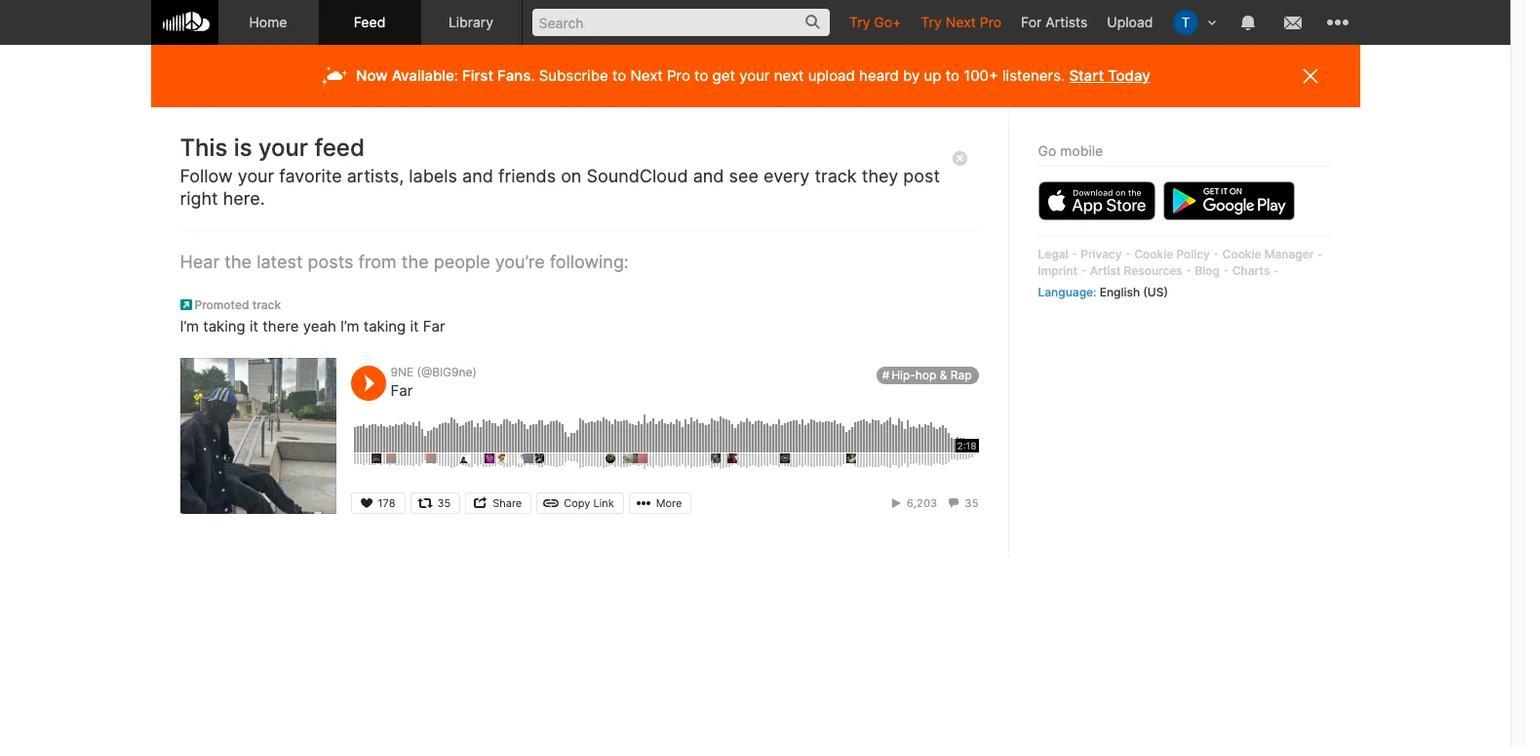 Task type: vqa. For each thing, say whether or not it's contained in the screenshot.
the right the
yes



Task type: locate. For each thing, give the bounding box(es) containing it.
far up 9ne            (@big9ne) link
[[423, 317, 445, 336]]

i'm
[[180, 317, 199, 336], [340, 317, 359, 336]]

pro left get
[[667, 66, 690, 85]]

try
[[850, 14, 870, 30], [921, 14, 942, 30]]

0 horizontal spatial to
[[612, 66, 626, 85]]

home
[[249, 14, 287, 30]]

pro left for
[[980, 14, 1002, 30]]

0 horizontal spatial the
[[225, 251, 252, 272]]

and
[[462, 166, 494, 186], [693, 166, 724, 186]]

1 horizontal spatial try
[[921, 14, 942, 30]]

0 horizontal spatial i'm
[[180, 317, 199, 336]]

track inside and see every track they post right here.
[[815, 166, 857, 186]]

and left see
[[693, 166, 724, 186]]

2 35 from the left
[[965, 496, 979, 510]]

1 to from the left
[[612, 66, 626, 85]]

0 horizontal spatial pro
[[667, 66, 690, 85]]

0 horizontal spatial next
[[631, 66, 663, 85]]

your right get
[[739, 66, 770, 85]]

try right go+
[[921, 14, 942, 30]]

0 horizontal spatial track
[[252, 298, 281, 312]]

⁃ right legal
[[1072, 247, 1078, 261]]

it left there
[[250, 317, 258, 336]]

favorite
[[279, 166, 342, 186]]

⁃ right manager
[[1317, 247, 1324, 261]]

artists
[[1046, 14, 1088, 30]]

legal link
[[1038, 247, 1069, 261]]

soundcloud
[[587, 166, 688, 186]]

0 horizontal spatial cookie
[[1135, 247, 1174, 261]]

i'm down promoted
[[180, 317, 199, 336]]

it up "9ne"
[[410, 317, 419, 336]]

1 horizontal spatial to
[[695, 66, 709, 85]]

⁃
[[1072, 247, 1078, 261], [1125, 247, 1132, 261], [1213, 247, 1220, 261], [1317, 247, 1324, 261], [1081, 263, 1087, 278], [1186, 263, 1192, 278], [1223, 263, 1230, 278], [1273, 263, 1280, 278]]

1 horizontal spatial next
[[946, 14, 976, 30]]

1 horizontal spatial cookie
[[1223, 247, 1262, 261]]

try go+ link
[[840, 0, 911, 44]]

this
[[180, 134, 228, 162]]

i'm right yeah
[[340, 317, 359, 336]]

1 horizontal spatial track
[[815, 166, 857, 186]]

manager
[[1265, 247, 1314, 261]]

follow
[[180, 166, 233, 186]]

privacy link
[[1081, 247, 1122, 261]]

1 horizontal spatial taking
[[364, 317, 406, 336]]

follow your favorite artists, labels and friends on soundcloud
[[180, 166, 688, 186]]

hop
[[916, 368, 937, 382]]

and see every track they post right here.
[[180, 166, 940, 209]]

0 vertical spatial your
[[739, 66, 770, 85]]

far inside promoted track i'm taking it there yeah i'm taking it far
[[423, 317, 445, 336]]

0 horizontal spatial far
[[391, 381, 413, 400]]

next
[[946, 14, 976, 30], [631, 66, 663, 85]]

35 inside track stats element
[[965, 496, 979, 510]]

taking up "9ne"
[[364, 317, 406, 336]]

legal ⁃ privacy ⁃ cookie policy ⁃ cookie manager ⁃ imprint ⁃ artist resources ⁃ blog ⁃ charts ⁃ language: english (us)
[[1038, 247, 1324, 299]]

legal
[[1038, 247, 1069, 261]]

next down search search box
[[631, 66, 663, 85]]

2 horizontal spatial to
[[946, 66, 960, 85]]

hear the latest posts from the people you're following:
[[180, 251, 629, 272]]

try next pro link
[[911, 0, 1012, 44]]

2 it from the left
[[410, 317, 419, 336]]

track left they
[[815, 166, 857, 186]]

cookie up resources
[[1135, 247, 1174, 261]]

0 horizontal spatial it
[[250, 317, 258, 336]]

they
[[862, 166, 899, 186]]

2 the from the left
[[402, 251, 429, 272]]

cookie
[[1135, 247, 1174, 261], [1223, 247, 1262, 261]]

try go+
[[850, 14, 902, 30]]

35
[[437, 496, 451, 510], [965, 496, 979, 510]]

None search field
[[522, 0, 840, 44]]

hip-
[[892, 368, 916, 382]]

1 horizontal spatial it
[[410, 317, 419, 336]]

0 horizontal spatial 35
[[437, 496, 451, 510]]

0 horizontal spatial taking
[[203, 317, 246, 336]]

far inside 9ne            (@big9ne) far
[[391, 381, 413, 400]]

the right hear
[[225, 251, 252, 272]]

friends
[[498, 166, 556, 186]]

cookie policy link
[[1135, 247, 1210, 261]]

every
[[764, 166, 810, 186]]

now
[[356, 66, 388, 85]]

35 left share 'popup button'
[[437, 496, 451, 510]]

copy
[[564, 496, 591, 510]]

your up favorite
[[258, 134, 308, 162]]

2 i'm from the left
[[340, 317, 359, 336]]

to right up
[[946, 66, 960, 85]]

9ne
[[391, 365, 414, 379]]

next up 100+
[[946, 14, 976, 30]]

english
[[1100, 284, 1140, 299]]

and inside and see every track they post right here.
[[693, 166, 724, 186]]

try left go+
[[850, 14, 870, 30]]

1 vertical spatial far
[[391, 381, 413, 400]]

0 horizontal spatial try
[[850, 14, 870, 30]]

1 horizontal spatial i'm
[[340, 317, 359, 336]]

2 to from the left
[[695, 66, 709, 85]]

taking down promoted
[[203, 317, 246, 336]]

1 vertical spatial your
[[258, 134, 308, 162]]

imprint link
[[1038, 263, 1078, 278]]

0 vertical spatial pro
[[980, 14, 1002, 30]]

for artists link
[[1012, 0, 1098, 44]]

cookie up "charts" on the right top
[[1223, 247, 1262, 261]]

on
[[561, 166, 582, 186]]

track inside promoted track i'm taking it there yeah i'm taking it far
[[252, 298, 281, 312]]

1 horizontal spatial and
[[693, 166, 724, 186]]

copy link
[[564, 496, 614, 510]]

1 35 from the left
[[437, 496, 451, 510]]

to left get
[[695, 66, 709, 85]]

listeners.
[[1003, 66, 1065, 85]]

link
[[594, 496, 614, 510]]

35 right 6,203
[[965, 496, 979, 510]]

0 vertical spatial far
[[423, 317, 445, 336]]

you're
[[495, 251, 545, 272]]

1 vertical spatial track
[[252, 298, 281, 312]]

pro
[[980, 14, 1002, 30], [667, 66, 690, 85]]

9ne            (@big9ne) link
[[391, 365, 477, 379]]

now available: first fans. subscribe to next pro to get your next upload heard by up to 100+ listeners. start today
[[356, 66, 1151, 85]]

1 horizontal spatial far
[[423, 317, 445, 336]]

100+
[[964, 66, 999, 85]]

to right subscribe
[[612, 66, 626, 85]]

0 vertical spatial track
[[815, 166, 857, 186]]

track stats element
[[888, 493, 979, 514]]

2 and from the left
[[693, 166, 724, 186]]

taking
[[203, 317, 246, 336], [364, 317, 406, 336]]

1 try from the left
[[850, 14, 870, 30]]

try for try next pro
[[921, 14, 942, 30]]

35 button
[[410, 493, 461, 514]]

try for try go+
[[850, 14, 870, 30]]

the
[[225, 251, 252, 272], [402, 251, 429, 272]]

following:
[[550, 251, 629, 272]]

0 horizontal spatial and
[[462, 166, 494, 186]]

2 cookie from the left
[[1223, 247, 1262, 261]]

⁃ down cookie manager link
[[1273, 263, 1280, 278]]

it
[[250, 317, 258, 336], [410, 317, 419, 336]]

your up the here.
[[238, 166, 274, 186]]

labels
[[409, 166, 457, 186]]

artist resources link
[[1090, 263, 1183, 278]]

track up there
[[252, 298, 281, 312]]

and right labels
[[462, 166, 494, 186]]

from
[[358, 251, 397, 272]]

2 try from the left
[[921, 14, 942, 30]]

copy link button
[[537, 493, 624, 514]]

track
[[815, 166, 857, 186], [252, 298, 281, 312]]

go+
[[874, 14, 902, 30]]

feed link
[[319, 0, 421, 45]]

to
[[612, 66, 626, 85], [695, 66, 709, 85], [946, 66, 960, 85]]

the right from
[[402, 251, 429, 272]]

⁃ up blog
[[1213, 247, 1220, 261]]

1 horizontal spatial the
[[402, 251, 429, 272]]

far down "9ne"
[[391, 381, 413, 400]]

1 horizontal spatial 35
[[965, 496, 979, 510]]



Task type: describe. For each thing, give the bounding box(es) containing it.
privacy
[[1081, 247, 1122, 261]]

35 link
[[946, 496, 979, 510]]

blog
[[1195, 263, 1220, 278]]

promoted track i'm taking it there yeah i'm taking it far
[[180, 298, 445, 336]]

rap
[[951, 368, 972, 382]]

⁃ up artist resources link
[[1125, 247, 1132, 261]]

post
[[904, 166, 940, 186]]

35 inside popup button
[[437, 496, 451, 510]]

posts
[[308, 251, 353, 272]]

2 vertical spatial your
[[238, 166, 274, 186]]

⁃ right blog link
[[1223, 263, 1230, 278]]

here.
[[223, 189, 265, 209]]

fans.
[[497, 66, 535, 85]]

artists,
[[347, 166, 404, 186]]

next
[[774, 66, 804, 85]]

imprint
[[1038, 263, 1078, 278]]

share
[[493, 496, 522, 510]]

is
[[234, 134, 252, 162]]

today
[[1108, 66, 1151, 85]]

home link
[[218, 0, 319, 45]]

⁃ down policy
[[1186, 263, 1192, 278]]

hip-hop & rap
[[892, 368, 972, 382]]

share button
[[465, 493, 532, 514]]

available:
[[392, 66, 459, 85]]

blog link
[[1195, 263, 1220, 278]]

go mobile
[[1038, 142, 1103, 159]]

hear
[[180, 251, 220, 272]]

upload
[[1107, 14, 1153, 30]]

&
[[940, 368, 947, 382]]

1 and from the left
[[462, 166, 494, 186]]

1 vertical spatial next
[[631, 66, 663, 85]]

try next pro
[[921, 14, 1002, 30]]

this is your feed
[[180, 134, 365, 162]]

yeah
[[303, 317, 336, 336]]

start
[[1069, 66, 1104, 85]]

subscribe
[[539, 66, 608, 85]]

by
[[903, 66, 920, 85]]

upload link
[[1098, 0, 1163, 44]]

right
[[180, 189, 218, 209]]

there
[[263, 317, 299, 336]]

for
[[1021, 14, 1042, 30]]

1 it from the left
[[250, 317, 258, 336]]

latest
[[257, 251, 303, 272]]

charts
[[1233, 263, 1270, 278]]

(us)
[[1143, 284, 1168, 299]]

1 taking from the left
[[203, 317, 246, 336]]

cookie manager link
[[1223, 247, 1314, 261]]

feed
[[314, 134, 365, 162]]

start today link
[[1069, 66, 1151, 85]]

people
[[434, 251, 490, 272]]

artist
[[1090, 263, 1121, 278]]

library link
[[421, 0, 522, 45]]

6,203
[[907, 496, 938, 510]]

hip-hop & rap link
[[877, 367, 979, 384]]

1 horizontal spatial pro
[[980, 14, 1002, 30]]

⁃ left the artist
[[1081, 263, 1087, 278]]

9ne            (@big9ne) far
[[391, 365, 477, 400]]

178
[[378, 496, 396, 510]]

far link
[[391, 381, 413, 400]]

(@big9ne)
[[417, 365, 477, 379]]

2 taking from the left
[[364, 317, 406, 336]]

track: far by 9ne (@<a href="/big9ne">big9ne</a>) group
[[180, 298, 979, 522]]

feed
[[354, 14, 386, 30]]

see
[[729, 166, 759, 186]]

178 button
[[351, 493, 405, 514]]

1 i'm from the left
[[180, 317, 199, 336]]

far element
[[180, 358, 336, 514]]

up
[[924, 66, 942, 85]]

charts link
[[1233, 263, 1270, 278]]

1 the from the left
[[225, 251, 252, 272]]

first
[[462, 66, 494, 85]]

Search search field
[[532, 9, 830, 36]]

resources
[[1124, 263, 1183, 278]]

more button
[[629, 493, 692, 514]]

tara schultz's avatar element
[[1173, 10, 1198, 35]]

upload
[[808, 66, 855, 85]]

3 to from the left
[[946, 66, 960, 85]]

1 cookie from the left
[[1135, 247, 1174, 261]]

language:
[[1038, 284, 1097, 299]]

promoted
[[195, 298, 249, 312]]

go
[[1038, 142, 1057, 159]]

library
[[449, 14, 494, 30]]

get
[[713, 66, 735, 85]]

0 vertical spatial next
[[946, 14, 976, 30]]

heard
[[859, 66, 899, 85]]

policy
[[1177, 247, 1210, 261]]

1 vertical spatial pro
[[667, 66, 690, 85]]

for artists
[[1021, 14, 1088, 30]]



